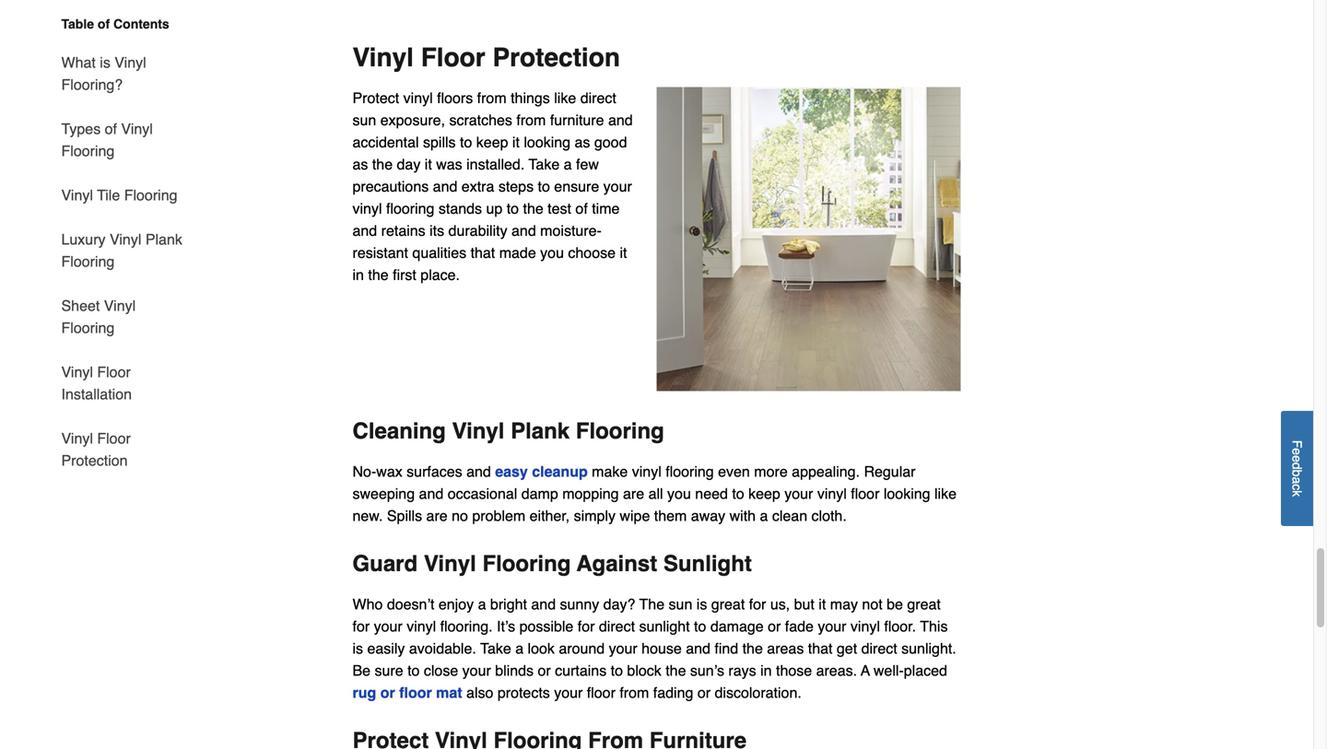Task type: vqa. For each thing, say whether or not it's contained in the screenshot.
shop associated with shop All Cleaning Sup...
no



Task type: describe. For each thing, give the bounding box(es) containing it.
find
[[715, 641, 739, 658]]

and up occasional
[[467, 464, 491, 481]]

close
[[424, 663, 458, 680]]

up
[[486, 200, 503, 217]]

installation
[[61, 386, 132, 403]]

accidental
[[353, 133, 419, 151]]

of inside protect vinyl floors from things like direct sun exposure, scratches from furniture and accidental spills to keep it looking as good as the day it was installed. take a few precautions and extra steps to ensure your vinyl flooring stands up to the test of time and retains its durability and moisture- resistant qualities that made you choose it in the first place.
[[576, 200, 588, 217]]

your up 'easily'
[[374, 618, 403, 635]]

rays
[[729, 663, 757, 680]]

flooring inside protect vinyl floors from things like direct sun exposure, scratches from furniture and accidental spills to keep it looking as good as the day it was installed. take a few precautions and extra steps to ensure your vinyl flooring stands up to the test of time and retains its durability and moisture- resistant qualities that made you choose it in the first place.
[[386, 200, 435, 217]]

from inside who doesn't enjoy a bright and sunny day? the sun is great for us, but it may not be great for your vinyl flooring. it's possible for direct sunlight to damage or fade your vinyl floor. this is easily avoidable. take a look around your house and find the areas that get direct sunlight. be sure to close your blinds or curtains to block the sun's rays in those areas. a well-placed rug or floor mat also protects your floor from fading or discoloration.
[[620, 685, 649, 702]]

to up rug or floor mat link
[[408, 663, 420, 680]]

to down scratches on the left top of the page
[[460, 133, 472, 151]]

1 vertical spatial from
[[517, 111, 546, 128]]

vinyl inside luxury vinyl plank flooring
[[110, 231, 141, 248]]

us,
[[771, 596, 790, 613]]

make vinyl flooring even more appealing. regular sweeping and occasional damp mopping are all you need to keep your vinyl floor looking like new. spills are no problem either, simply wipe them away with a clean cloth.
[[353, 464, 957, 525]]

flooring up bright
[[483, 552, 571, 577]]

luxury vinyl plank flooring
[[61, 231, 182, 270]]

vinyl floor protection inside 'link'
[[61, 430, 131, 469]]

easy
[[495, 464, 528, 481]]

was
[[436, 156, 463, 173]]

tile
[[97, 187, 120, 204]]

not
[[863, 596, 883, 613]]

choose
[[568, 244, 616, 261]]

this
[[921, 618, 948, 635]]

vinyl floor installation
[[61, 364, 132, 403]]

no-wax surfaces and easy cleanup
[[353, 464, 588, 481]]

sunlight
[[639, 618, 690, 635]]

your inside protect vinyl floors from things like direct sun exposure, scratches from furniture and accidental spills to keep it looking as good as the day it was installed. take a few precautions and extra steps to ensure your vinyl flooring stands up to the test of time and retains its durability and moisture- resistant qualities that made you choose it in the first place.
[[604, 178, 632, 195]]

around
[[559, 641, 605, 658]]

0 vertical spatial are
[[623, 486, 645, 503]]

luxury
[[61, 231, 106, 248]]

also
[[467, 685, 494, 702]]

your down may
[[818, 618, 847, 635]]

installed.
[[467, 156, 525, 173]]

protects
[[498, 685, 550, 702]]

damp
[[522, 486, 559, 503]]

cloth.
[[812, 508, 847, 525]]

may
[[831, 596, 858, 613]]

guard
[[353, 552, 418, 577]]

and up "good"
[[609, 111, 633, 128]]

away
[[691, 508, 726, 525]]

occasional
[[448, 486, 518, 503]]

who
[[353, 596, 383, 613]]

durability
[[449, 222, 508, 239]]

first
[[393, 266, 417, 283]]

1 horizontal spatial for
[[578, 618, 595, 635]]

possible
[[520, 618, 574, 635]]

c
[[1290, 484, 1305, 491]]

a right enjoy
[[478, 596, 486, 613]]

types of vinyl flooring
[[61, 120, 153, 160]]

plank for luxury
[[146, 231, 182, 248]]

vinyl floor installation link
[[61, 350, 185, 417]]

day?
[[604, 596, 636, 613]]

1 vertical spatial as
[[353, 156, 368, 173]]

those
[[776, 663, 813, 680]]

types
[[61, 120, 101, 137]]

what is vinyl flooring? link
[[61, 41, 185, 107]]

sheet vinyl flooring
[[61, 297, 136, 337]]

take inside protect vinyl floors from things like direct sun exposure, scratches from furniture and accidental spills to keep it looking as good as the day it was installed. take a few precautions and extra steps to ensure your vinyl flooring stands up to the test of time and retains its durability and moisture- resistant qualities that made you choose it in the first place.
[[529, 156, 560, 173]]

be
[[353, 663, 371, 680]]

cleanup
[[532, 464, 588, 481]]

vinyl tile flooring
[[61, 187, 178, 204]]

the up fading on the bottom of the page
[[666, 663, 686, 680]]

avoidable.
[[409, 641, 477, 658]]

to left 'block'
[[611, 663, 623, 680]]

or down the look on the left bottom of page
[[538, 663, 551, 680]]

and up sun's
[[686, 641, 711, 658]]

the down resistant
[[368, 266, 389, 283]]

or down sun's
[[698, 685, 711, 702]]

is inside what is vinyl flooring?
[[100, 54, 111, 71]]

your up 'block'
[[609, 641, 638, 658]]

blinds
[[495, 663, 534, 680]]

mat
[[436, 685, 463, 702]]

and up made
[[512, 222, 536, 239]]

1 vertical spatial direct
[[599, 618, 635, 635]]

areas.
[[817, 663, 858, 680]]

spills
[[387, 508, 422, 525]]

make
[[592, 464, 628, 481]]

b
[[1290, 470, 1305, 477]]

all
[[649, 486, 664, 503]]

vinyl up cloth.
[[818, 486, 847, 503]]

keep inside protect vinyl floors from things like direct sun exposure, scratches from furniture and accidental spills to keep it looking as good as the day it was installed. take a few precautions and extra steps to ensure your vinyl flooring stands up to the test of time and retains its durability and moisture- resistant qualities that made you choose it in the first place.
[[477, 133, 509, 151]]

wax
[[376, 464, 403, 481]]

its
[[430, 222, 445, 239]]

stands
[[439, 200, 482, 217]]

2 vertical spatial is
[[353, 641, 363, 658]]

what
[[61, 54, 96, 71]]

block
[[627, 663, 662, 680]]

0 vertical spatial floor
[[421, 43, 486, 72]]

rug or floor mat link
[[353, 685, 463, 702]]

get
[[837, 641, 858, 658]]

a left the look on the left bottom of page
[[516, 641, 524, 658]]

and up possible
[[531, 596, 556, 613]]

who doesn't enjoy a bright and sunny day? the sun is great for us, but it may not be great for your vinyl flooring. it's possible for direct sunlight to damage or fade your vinyl floor. this is easily avoidable. take a look around your house and find the areas that get direct sunlight. be sure to close your blinds or curtains to block the sun's rays in those areas. a well-placed rug or floor mat also protects your floor from fading or discoloration.
[[353, 596, 957, 702]]

your up also at the bottom left of the page
[[463, 663, 491, 680]]

to right up
[[507, 200, 519, 217]]

to up test
[[538, 178, 550, 195]]

discoloration.
[[715, 685, 802, 702]]

sun inside protect vinyl floors from things like direct sun exposure, scratches from furniture and accidental spills to keep it looking as good as the day it was installed. take a few precautions and extra steps to ensure your vinyl flooring stands up to the test of time and retains its durability and moisture- resistant qualities that made you choose it in the first place.
[[353, 111, 376, 128]]

test
[[548, 200, 572, 217]]

a inside protect vinyl floors from things like direct sun exposure, scratches from furniture and accidental spills to keep it looking as good as the day it was installed. take a few precautions and extra steps to ensure your vinyl flooring stands up to the test of time and retains its durability and moisture- resistant qualities that made you choose it in the first place.
[[564, 156, 572, 173]]

f e e d b a c k button
[[1282, 411, 1314, 526]]

vinyl up protect
[[353, 43, 414, 72]]

exposure,
[[381, 111, 445, 128]]

in inside protect vinyl floors from things like direct sun exposure, scratches from furniture and accidental spills to keep it looking as good as the day it was installed. take a few precautions and extra steps to ensure your vinyl flooring stands up to the test of time and retains its durability and moisture- resistant qualities that made you choose it in the first place.
[[353, 266, 364, 283]]

floors
[[437, 89, 473, 106]]

flooring up make
[[576, 419, 665, 444]]

to inside make vinyl flooring even more appealing. regular sweeping and occasional damp mopping are all you need to keep your vinyl floor looking like new. spills are no problem either, simply wipe them away with a clean cloth.
[[732, 486, 745, 503]]

vinyl inside types of vinyl flooring
[[121, 120, 153, 137]]

no
[[452, 508, 468, 525]]

and up resistant
[[353, 222, 377, 239]]

0 vertical spatial vinyl floor protection
[[353, 43, 621, 72]]

flooring inside luxury vinyl plank flooring
[[61, 253, 115, 270]]

vinyl up no-wax surfaces and easy cleanup
[[452, 419, 505, 444]]

a inside make vinyl flooring even more appealing. regular sweeping and occasional damp mopping are all you need to keep your vinyl floor looking like new. spills are no problem either, simply wipe them away with a clean cloth.
[[760, 508, 768, 525]]

you inside protect vinyl floors from things like direct sun exposure, scratches from furniture and accidental spills to keep it looking as good as the day it was installed. take a few precautions and extra steps to ensure your vinyl flooring stands up to the test of time and retains its durability and moisture- resistant qualities that made you choose it in the first place.
[[541, 244, 564, 261]]

it up installed.
[[513, 133, 520, 151]]

things
[[511, 89, 550, 106]]

table of contents
[[61, 17, 169, 31]]

scratches
[[449, 111, 513, 128]]

1 e from the top
[[1290, 448, 1305, 455]]

sun's
[[691, 663, 725, 680]]

areas
[[767, 641, 804, 658]]

even
[[718, 464, 750, 481]]

the up rays
[[743, 641, 763, 658]]

the down accidental
[[372, 156, 393, 173]]

appealing.
[[792, 464, 860, 481]]



Task type: locate. For each thing, give the bounding box(es) containing it.
floor for the vinyl floor protection 'link'
[[97, 430, 131, 447]]

1 horizontal spatial like
[[935, 486, 957, 503]]

0 horizontal spatial protection
[[61, 452, 128, 469]]

0 vertical spatial like
[[554, 89, 577, 106]]

rug
[[353, 685, 376, 702]]

of inside types of vinyl flooring
[[105, 120, 117, 137]]

a inside 'button'
[[1290, 477, 1305, 484]]

vinyl inside what is vinyl flooring?
[[115, 54, 146, 71]]

made
[[500, 244, 536, 261]]

0 vertical spatial looking
[[524, 133, 571, 151]]

direct
[[581, 89, 617, 106], [599, 618, 635, 635], [862, 641, 898, 658]]

floor up the installation
[[97, 364, 131, 381]]

flooring inside make vinyl flooring even more appealing. regular sweeping and occasional damp mopping are all you need to keep your vinyl floor looking like new. spills are no problem either, simply wipe them away with a clean cloth.
[[666, 464, 714, 481]]

plank inside luxury vinyl plank flooring
[[146, 231, 182, 248]]

2 great from the left
[[908, 596, 941, 613]]

looking down regular
[[884, 486, 931, 503]]

floor inside make vinyl flooring even more appealing. regular sweeping and occasional damp mopping are all you need to keep your vinyl floor looking like new. spills are no problem either, simply wipe them away with a clean cloth.
[[851, 486, 880, 503]]

from
[[477, 89, 507, 106], [517, 111, 546, 128], [620, 685, 649, 702]]

floor for vinyl floor installation link
[[97, 364, 131, 381]]

2 horizontal spatial for
[[749, 596, 767, 613]]

as up few
[[575, 133, 591, 151]]

of right test
[[576, 200, 588, 217]]

ensure
[[554, 178, 600, 195]]

protection up things
[[493, 43, 621, 72]]

are
[[623, 486, 645, 503], [427, 508, 448, 525]]

flooring down sheet in the left of the page
[[61, 320, 115, 337]]

1 vertical spatial protection
[[61, 452, 128, 469]]

are left "all"
[[623, 486, 645, 503]]

0 horizontal spatial floor
[[399, 685, 432, 702]]

1 horizontal spatial vinyl floor protection
[[353, 43, 621, 72]]

keep
[[477, 133, 509, 151], [749, 486, 781, 503]]

and down 'was'
[[433, 178, 458, 195]]

vinyl right sheet in the left of the page
[[104, 297, 136, 314]]

fading
[[654, 685, 694, 702]]

f
[[1290, 440, 1305, 448]]

0 horizontal spatial keep
[[477, 133, 509, 151]]

of for types
[[105, 120, 117, 137]]

from up scratches on the left top of the page
[[477, 89, 507, 106]]

e up b
[[1290, 455, 1305, 463]]

1 vertical spatial keep
[[749, 486, 781, 503]]

your up clean
[[785, 486, 814, 503]]

plank up "easy cleanup" link
[[511, 419, 570, 444]]

plank down vinyl tile flooring link
[[146, 231, 182, 248]]

1 vertical spatial vinyl floor protection
[[61, 430, 131, 469]]

2 horizontal spatial from
[[620, 685, 649, 702]]

flooring down the types
[[61, 142, 115, 160]]

for down "who"
[[353, 618, 370, 635]]

against
[[577, 552, 658, 577]]

f e e d b a c k
[[1290, 440, 1305, 497]]

0 horizontal spatial plank
[[146, 231, 182, 248]]

0 horizontal spatial is
[[100, 54, 111, 71]]

damage
[[711, 618, 764, 635]]

floor
[[421, 43, 486, 72], [97, 364, 131, 381], [97, 430, 131, 447]]

0 horizontal spatial from
[[477, 89, 507, 106]]

flooring inside sheet vinyl flooring
[[61, 320, 115, 337]]

is down sunlight
[[697, 596, 708, 613]]

0 vertical spatial plank
[[146, 231, 182, 248]]

a right with
[[760, 508, 768, 525]]

protect
[[353, 89, 399, 106]]

time
[[592, 200, 620, 217]]

sun down protect
[[353, 111, 376, 128]]

them
[[654, 508, 687, 525]]

flooring down luxury
[[61, 253, 115, 270]]

1 vertical spatial that
[[808, 641, 833, 658]]

0 vertical spatial flooring
[[386, 200, 435, 217]]

looking inside protect vinyl floors from things like direct sun exposure, scratches from furniture and accidental spills to keep it looking as good as the day it was installed. take a few precautions and extra steps to ensure your vinyl flooring stands up to the test of time and retains its durability and moisture- resistant qualities that made you choose it in the first place.
[[524, 133, 571, 151]]

2 horizontal spatial floor
[[851, 486, 880, 503]]

sweeping
[[353, 486, 415, 503]]

a bathroom with large windows, a white freestanding tub and brown wood-look vinyl flooring. image
[[657, 87, 961, 391]]

vinyl down the installation
[[61, 430, 93, 447]]

take inside who doesn't enjoy a bright and sunny day? the sun is great for us, but it may not be great for your vinyl flooring. it's possible for direct sunlight to damage or fade your vinyl floor. this is easily avoidable. take a look around your house and find the areas that get direct sunlight. be sure to close your blinds or curtains to block the sun's rays in those areas. a well-placed rug or floor mat also protects your floor from fading or discoloration.
[[481, 641, 512, 658]]

flooring up retains
[[386, 200, 435, 217]]

like inside protect vinyl floors from things like direct sun exposure, scratches from furniture and accidental spills to keep it looking as good as the day it was installed. take a few precautions and extra steps to ensure your vinyl flooring stands up to the test of time and retains its durability and moisture- resistant qualities that made you choose it in the first place.
[[554, 89, 577, 106]]

0 vertical spatial as
[[575, 133, 591, 151]]

sunlight.
[[902, 641, 957, 658]]

for up around
[[578, 618, 595, 635]]

1 vertical spatial like
[[935, 486, 957, 503]]

looking inside make vinyl flooring even more appealing. regular sweeping and occasional damp mopping are all you need to keep your vinyl floor looking like new. spills are no problem either, simply wipe them away with a clean cloth.
[[884, 486, 931, 503]]

floor inside vinyl floor installation
[[97, 364, 131, 381]]

looking down 'furniture'
[[524, 133, 571, 151]]

of for table
[[98, 17, 110, 31]]

luxury vinyl plank flooring link
[[61, 218, 185, 284]]

from down 'block'
[[620, 685, 649, 702]]

from down things
[[517, 111, 546, 128]]

0 vertical spatial from
[[477, 89, 507, 106]]

vinyl floor protection up floors
[[353, 43, 621, 72]]

and
[[609, 111, 633, 128], [433, 178, 458, 195], [353, 222, 377, 239], [512, 222, 536, 239], [467, 464, 491, 481], [419, 486, 444, 503], [531, 596, 556, 613], [686, 641, 711, 658]]

the
[[640, 596, 665, 613]]

0 vertical spatial in
[[353, 266, 364, 283]]

vinyl inside vinyl floor protection
[[61, 430, 93, 447]]

0 vertical spatial keep
[[477, 133, 509, 151]]

it right choose
[[620, 244, 627, 261]]

1 vertical spatial are
[[427, 508, 448, 525]]

well-
[[874, 663, 904, 680]]

0 vertical spatial protection
[[493, 43, 621, 72]]

vinyl inside vinyl floor installation
[[61, 364, 93, 381]]

your up 'time'
[[604, 178, 632, 195]]

you down the "moisture-"
[[541, 244, 564, 261]]

you
[[541, 244, 564, 261], [668, 486, 691, 503]]

in inside who doesn't enjoy a bright and sunny day? the sun is great for us, but it may not be great for your vinyl flooring. it's possible for direct sunlight to damage or fade your vinyl floor. this is easily avoidable. take a look around your house and find the areas that get direct sunlight. be sure to close your blinds or curtains to block the sun's rays in those areas. a well-placed rug or floor mat also protects your floor from fading or discoloration.
[[761, 663, 772, 680]]

0 vertical spatial you
[[541, 244, 564, 261]]

1 vertical spatial flooring
[[666, 464, 714, 481]]

place.
[[421, 266, 460, 283]]

the left test
[[523, 200, 544, 217]]

1 horizontal spatial from
[[517, 111, 546, 128]]

placed
[[904, 663, 948, 680]]

0 vertical spatial sun
[[353, 111, 376, 128]]

furniture
[[550, 111, 604, 128]]

or
[[768, 618, 781, 635], [538, 663, 551, 680], [381, 685, 395, 702], [698, 685, 711, 702]]

direct up 'furniture'
[[581, 89, 617, 106]]

sun inside who doesn't enjoy a bright and sunny day? the sun is great for us, but it may not be great for your vinyl flooring. it's possible for direct sunlight to damage or fade your vinyl floor. this is easily avoidable. take a look around your house and find the areas that get direct sunlight. be sure to close your blinds or curtains to block the sun's rays in those areas. a well-placed rug or floor mat also protects your floor from fading or discoloration.
[[669, 596, 693, 613]]

a
[[564, 156, 572, 173], [1290, 477, 1305, 484], [760, 508, 768, 525], [478, 596, 486, 613], [516, 641, 524, 658]]

flooring.
[[440, 618, 493, 635]]

vinyl inside sheet vinyl flooring
[[104, 297, 136, 314]]

steps
[[499, 178, 534, 195]]

0 horizontal spatial in
[[353, 266, 364, 283]]

a left few
[[564, 156, 572, 173]]

1 horizontal spatial sun
[[669, 596, 693, 613]]

but
[[794, 596, 815, 613]]

vinyl down the "precautions"
[[353, 200, 382, 217]]

1 horizontal spatial looking
[[884, 486, 931, 503]]

0 horizontal spatial for
[[353, 618, 370, 635]]

or down sure
[[381, 685, 395, 702]]

to right sunlight
[[694, 618, 707, 635]]

0 horizontal spatial you
[[541, 244, 564, 261]]

2 vertical spatial of
[[576, 200, 588, 217]]

flooring?
[[61, 76, 123, 93]]

0 horizontal spatial like
[[554, 89, 577, 106]]

1 horizontal spatial are
[[623, 486, 645, 503]]

vinyl floor protection down the installation
[[61, 430, 131, 469]]

0 horizontal spatial that
[[471, 244, 495, 261]]

a up k
[[1290, 477, 1305, 484]]

1 horizontal spatial you
[[668, 486, 691, 503]]

take down 'it's'
[[481, 641, 512, 658]]

floor inside vinyl floor protection
[[97, 430, 131, 447]]

1 horizontal spatial in
[[761, 663, 772, 680]]

cleaning vinyl plank flooring
[[353, 419, 665, 444]]

to
[[460, 133, 472, 151], [538, 178, 550, 195], [507, 200, 519, 217], [732, 486, 745, 503], [694, 618, 707, 635], [408, 663, 420, 680], [611, 663, 623, 680]]

flooring right tile on the left top
[[124, 187, 178, 204]]

of right the table
[[98, 17, 110, 31]]

1 vertical spatial you
[[668, 486, 691, 503]]

good
[[595, 133, 627, 151]]

keep up installed.
[[477, 133, 509, 151]]

of right the types
[[105, 120, 117, 137]]

keep down more
[[749, 486, 781, 503]]

1 vertical spatial sun
[[669, 596, 693, 613]]

1 horizontal spatial floor
[[587, 685, 616, 702]]

mopping
[[563, 486, 619, 503]]

1 vertical spatial plank
[[511, 419, 570, 444]]

vinyl floor protection
[[353, 43, 621, 72], [61, 430, 131, 469]]

1 horizontal spatial that
[[808, 641, 833, 658]]

1 horizontal spatial take
[[529, 156, 560, 173]]

direct inside protect vinyl floors from things like direct sun exposure, scratches from furniture and accidental spills to keep it looking as good as the day it was installed. take a few precautions and extra steps to ensure your vinyl flooring stands up to the test of time and retains its durability and moisture- resistant qualities that made you choose it in the first place.
[[581, 89, 617, 106]]

you inside make vinyl flooring even more appealing. regular sweeping and occasional damp mopping are all you need to keep your vinyl floor looking like new. spills are no problem either, simply wipe them away with a clean cloth.
[[668, 486, 691, 503]]

easily
[[367, 641, 405, 658]]

0 horizontal spatial as
[[353, 156, 368, 173]]

0 horizontal spatial take
[[481, 641, 512, 658]]

for left us,
[[749, 596, 767, 613]]

it right day
[[425, 156, 432, 173]]

0 vertical spatial of
[[98, 17, 110, 31]]

as down accidental
[[353, 156, 368, 173]]

with
[[730, 508, 756, 525]]

vinyl tile flooring link
[[61, 173, 178, 218]]

0 horizontal spatial sun
[[353, 111, 376, 128]]

sheet
[[61, 297, 100, 314]]

protection inside vinyl floor protection
[[61, 452, 128, 469]]

1 horizontal spatial flooring
[[666, 464, 714, 481]]

0 horizontal spatial are
[[427, 508, 448, 525]]

1 vertical spatial looking
[[884, 486, 931, 503]]

is up flooring?
[[100, 54, 111, 71]]

d
[[1290, 463, 1305, 470]]

extra
[[462, 178, 495, 195]]

new.
[[353, 508, 383, 525]]

vinyl floor protection link
[[61, 417, 185, 472]]

doesn't
[[387, 596, 435, 613]]

in
[[353, 266, 364, 283], [761, 663, 772, 680]]

1 vertical spatial is
[[697, 596, 708, 613]]

like
[[554, 89, 577, 106], [935, 486, 957, 503]]

is
[[100, 54, 111, 71], [697, 596, 708, 613], [353, 641, 363, 658]]

that inside who doesn't enjoy a bright and sunny day? the sun is great for us, but it may not be great for your vinyl flooring. it's possible for direct sunlight to damage or fade your vinyl floor. this is easily avoidable. take a look around your house and find the areas that get direct sunlight. be sure to close your blinds or curtains to block the sun's rays in those areas. a well-placed rug or floor mat also protects your floor from fading or discoloration.
[[808, 641, 833, 658]]

vinyl up enjoy
[[424, 552, 477, 577]]

it
[[513, 133, 520, 151], [425, 156, 432, 173], [620, 244, 627, 261], [819, 596, 826, 613]]

great up damage
[[712, 596, 745, 613]]

in down resistant
[[353, 266, 364, 283]]

0 vertical spatial take
[[529, 156, 560, 173]]

qualities
[[413, 244, 467, 261]]

or down us,
[[768, 618, 781, 635]]

sure
[[375, 663, 404, 680]]

flooring inside types of vinyl flooring
[[61, 142, 115, 160]]

1 horizontal spatial plank
[[511, 419, 570, 444]]

spills
[[423, 133, 456, 151]]

plank for cleaning
[[511, 419, 570, 444]]

vinyl up exposure,
[[404, 89, 433, 106]]

0 horizontal spatial vinyl floor protection
[[61, 430, 131, 469]]

house
[[642, 641, 682, 658]]

0 horizontal spatial looking
[[524, 133, 571, 151]]

guard vinyl flooring against sunlight
[[353, 552, 752, 577]]

table of contents element
[[47, 15, 185, 472]]

for
[[749, 596, 767, 613], [353, 618, 370, 635], [578, 618, 595, 635]]

vinyl up "all"
[[632, 464, 662, 481]]

2 horizontal spatial is
[[697, 596, 708, 613]]

1 horizontal spatial protection
[[493, 43, 621, 72]]

2 vertical spatial from
[[620, 685, 649, 702]]

floor
[[851, 486, 880, 503], [399, 685, 432, 702], [587, 685, 616, 702]]

1 vertical spatial take
[[481, 641, 512, 658]]

floor down curtains
[[587, 685, 616, 702]]

e up d
[[1290, 448, 1305, 455]]

take up the steps
[[529, 156, 560, 173]]

bright
[[490, 596, 527, 613]]

2 vertical spatial direct
[[862, 641, 898, 658]]

1 great from the left
[[712, 596, 745, 613]]

contents
[[113, 17, 169, 31]]

direct up well-
[[862, 641, 898, 658]]

take
[[529, 156, 560, 173], [481, 641, 512, 658]]

vinyl left tile on the left top
[[61, 187, 93, 204]]

floor down the installation
[[97, 430, 131, 447]]

sheet vinyl flooring link
[[61, 284, 185, 350]]

like inside make vinyl flooring even more appealing. regular sweeping and occasional damp mopping are all you need to keep your vinyl floor looking like new. spills are no problem either, simply wipe them away with a clean cloth.
[[935, 486, 957, 503]]

sun up sunlight
[[669, 596, 693, 613]]

0 vertical spatial that
[[471, 244, 495, 261]]

to down even
[[732, 486, 745, 503]]

0 vertical spatial is
[[100, 54, 111, 71]]

need
[[696, 486, 728, 503]]

direct down day?
[[599, 618, 635, 635]]

and inside make vinyl flooring even more appealing. regular sweeping and occasional damp mopping are all you need to keep your vinyl floor looking like new. spills are no problem either, simply wipe them away with a clean cloth.
[[419, 486, 444, 503]]

it inside who doesn't enjoy a bright and sunny day? the sun is great for us, but it may not be great for your vinyl flooring. it's possible for direct sunlight to damage or fade your vinyl floor. this is easily avoidable. take a look around your house and find the areas that get direct sunlight. be sure to close your blinds or curtains to block the sun's rays in those areas. a well-placed rug or floor mat also protects your floor from fading or discoloration.
[[819, 596, 826, 613]]

types of vinyl flooring link
[[61, 107, 185, 173]]

0 horizontal spatial flooring
[[386, 200, 435, 217]]

your inside make vinyl flooring even more appealing. regular sweeping and occasional damp mopping are all you need to keep your vinyl floor looking like new. spills are no problem either, simply wipe them away with a clean cloth.
[[785, 486, 814, 503]]

0 horizontal spatial great
[[712, 596, 745, 613]]

be
[[887, 596, 904, 613]]

1 horizontal spatial keep
[[749, 486, 781, 503]]

1 vertical spatial in
[[761, 663, 772, 680]]

vinyl down not
[[851, 618, 881, 635]]

0 vertical spatial direct
[[581, 89, 617, 106]]

protection down the installation
[[61, 452, 128, 469]]

problem
[[472, 508, 526, 525]]

2 vertical spatial floor
[[97, 430, 131, 447]]

moisture-
[[541, 222, 602, 239]]

keep inside make vinyl flooring even more appealing. regular sweeping and occasional damp mopping are all you need to keep your vinyl floor looking like new. spills are no problem either, simply wipe them away with a clean cloth.
[[749, 486, 781, 503]]

1 vertical spatial of
[[105, 120, 117, 137]]

vinyl down the doesn't
[[407, 618, 436, 635]]

2 e from the top
[[1290, 455, 1305, 463]]

that inside protect vinyl floors from things like direct sun exposure, scratches from furniture and accidental spills to keep it looking as good as the day it was installed. take a few precautions and extra steps to ensure your vinyl flooring stands up to the test of time and retains its durability and moisture- resistant qualities that made you choose it in the first place.
[[471, 244, 495, 261]]

floor left mat
[[399, 685, 432, 702]]

looking
[[524, 133, 571, 151], [884, 486, 931, 503]]

great up this
[[908, 596, 941, 613]]

sun
[[353, 111, 376, 128], [669, 596, 693, 613]]

your down curtains
[[554, 685, 583, 702]]

more
[[755, 464, 788, 481]]

1 horizontal spatial great
[[908, 596, 941, 613]]

1 horizontal spatial is
[[353, 641, 363, 658]]

cleaning
[[353, 419, 446, 444]]

curtains
[[555, 663, 607, 680]]

that left get
[[808, 641, 833, 658]]

floor down regular
[[851, 486, 880, 503]]

are left no
[[427, 508, 448, 525]]

1 vertical spatial floor
[[97, 364, 131, 381]]

1 horizontal spatial as
[[575, 133, 591, 151]]

fade
[[785, 618, 814, 635]]

flooring up need in the bottom right of the page
[[666, 464, 714, 481]]

vinyl right luxury
[[110, 231, 141, 248]]



